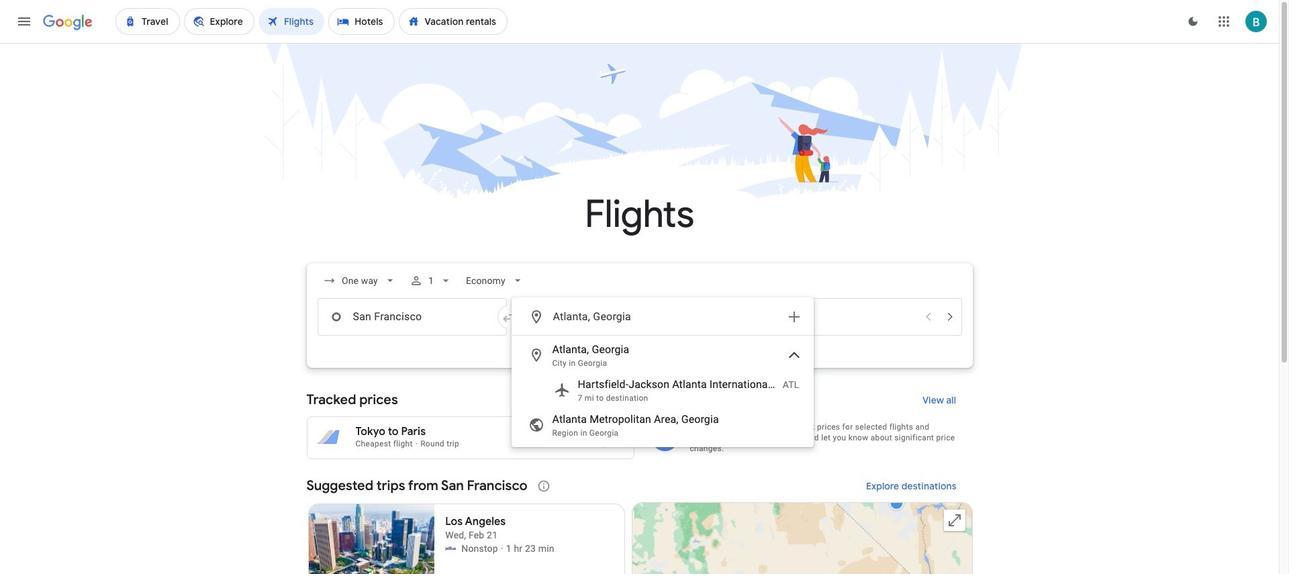 Task type: describe. For each thing, give the bounding box(es) containing it.
none text field inside flight search field
[[317, 298, 507, 336]]

Departure text field
[[745, 299, 917, 335]]

777 US dollars text field
[[599, 425, 623, 439]]

toggle nearby airports for atlanta, georgia image
[[786, 347, 802, 363]]

Where else? text field
[[553, 301, 778, 333]]

main menu image
[[16, 13, 32, 30]]

tracked prices region
[[307, 384, 973, 460]]

Flight search field
[[296, 263, 984, 447]]

 image inside suggested trips from san francisco region
[[501, 542, 504, 556]]

 image inside tracked prices region
[[416, 439, 418, 449]]

list box inside enter your destination dialog
[[512, 336, 813, 447]]

suggested trips from san francisco region
[[307, 470, 973, 574]]

atlanta metropolitan area, georgia option
[[512, 409, 813, 441]]



Task type: vqa. For each thing, say whether or not it's contained in the screenshot.
CHARLES
no



Task type: locate. For each thing, give the bounding box(es) containing it.
None text field
[[317, 298, 507, 336]]

list box
[[512, 336, 813, 447]]

 image
[[416, 439, 418, 449], [501, 542, 504, 556]]

jetblue image
[[446, 543, 456, 554]]

None field
[[317, 269, 402, 293], [461, 269, 530, 293], [317, 269, 402, 293], [461, 269, 530, 293]]

change appearance image
[[1178, 5, 1210, 38]]

1 horizontal spatial  image
[[501, 542, 504, 556]]

atlanta, georgia option
[[512, 339, 813, 372]]

878 US dollars text field
[[601, 438, 623, 449]]

enter your destination dialog
[[512, 298, 814, 447]]

destination, select multiple airports image
[[786, 309, 802, 325]]

hartsfield-jackson atlanta international airport (atl) option
[[512, 372, 813, 409]]

0 vertical spatial  image
[[416, 439, 418, 449]]

1 vertical spatial  image
[[501, 542, 504, 556]]

0 horizontal spatial  image
[[416, 439, 418, 449]]



